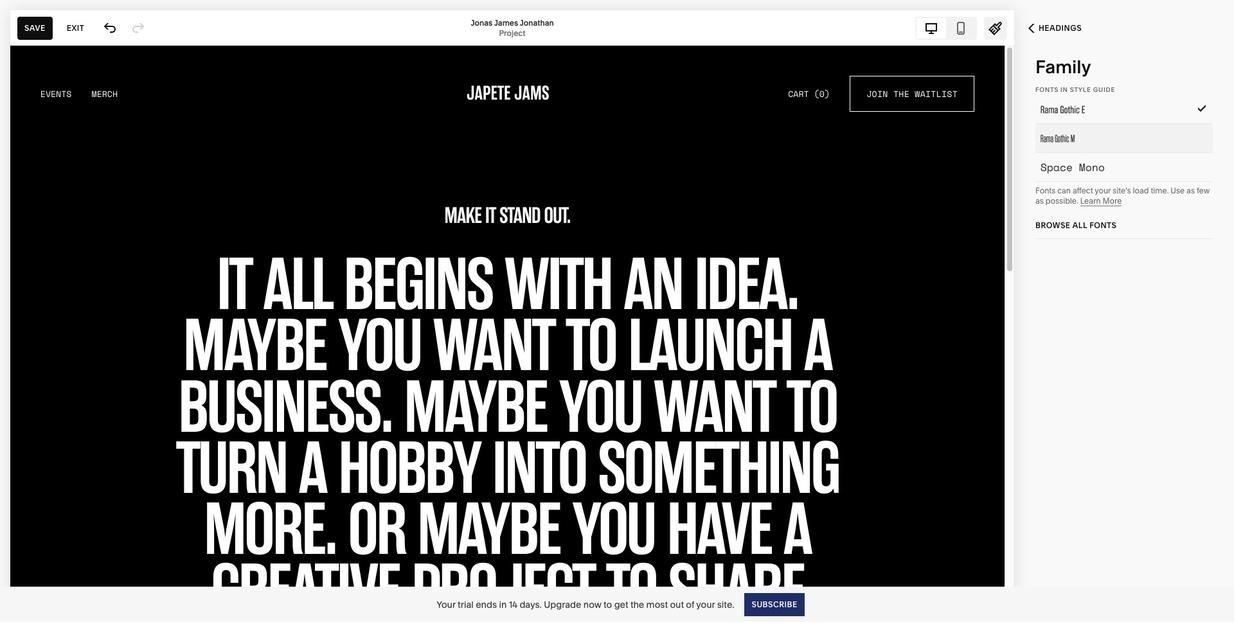 Task type: describe. For each thing, give the bounding box(es) containing it.
your trial ends in 14 days. upgrade now to get the most out of your site.
[[437, 599, 735, 611]]

exit button
[[60, 16, 91, 40]]

guide
[[1094, 86, 1116, 93]]

fonts for fonts in style guide
[[1036, 86, 1059, 93]]

affect
[[1073, 186, 1094, 195]]

time.
[[1151, 186, 1169, 195]]

14
[[509, 599, 518, 611]]

style
[[1070, 86, 1092, 93]]

fonts can affect your site's load time. use as few as possible.
[[1036, 186, 1210, 206]]

fonts
[[1090, 221, 1117, 230]]

site's
[[1113, 186, 1132, 195]]

load
[[1133, 186, 1149, 195]]

your
[[437, 599, 456, 611]]

jonas
[[471, 18, 493, 27]]

get
[[614, 599, 629, 611]]

now
[[584, 599, 602, 611]]

jonathan
[[520, 18, 554, 27]]

out
[[670, 599, 684, 611]]

fonts in style guide
[[1036, 86, 1116, 93]]

headings button
[[1015, 14, 1096, 42]]

the
[[631, 599, 644, 611]]

space mono image
[[1026, 157, 1195, 180]]

subscribe
[[752, 600, 798, 609]]



Task type: locate. For each thing, give the bounding box(es) containing it.
use
[[1171, 186, 1185, 195]]

can
[[1058, 186, 1071, 195]]

1 horizontal spatial your
[[1095, 186, 1111, 195]]

row group
[[1022, 64, 1228, 239]]

as left few
[[1187, 186, 1195, 195]]

ends
[[476, 599, 497, 611]]

your right of
[[697, 599, 715, 611]]

1 vertical spatial in
[[499, 599, 507, 611]]

your
[[1095, 186, 1111, 195], [697, 599, 715, 611]]

1 vertical spatial fonts
[[1036, 186, 1056, 195]]

1 fonts from the top
[[1036, 86, 1059, 93]]

project
[[499, 28, 526, 38]]

learn
[[1081, 196, 1101, 206]]

exit
[[67, 23, 84, 32]]

family
[[1036, 56, 1092, 78]]

in left 14
[[499, 599, 507, 611]]

save
[[24, 23, 45, 32]]

0 horizontal spatial your
[[697, 599, 715, 611]]

of
[[686, 599, 695, 611]]

0 horizontal spatial as
[[1036, 196, 1044, 206]]

headings
[[1039, 23, 1082, 33]]

learn more link
[[1081, 196, 1122, 206]]

browse
[[1036, 221, 1071, 230]]

2 fonts from the top
[[1036, 186, 1056, 195]]

to
[[604, 599, 612, 611]]

rama gothic e image
[[1026, 99, 1195, 122]]

days.
[[520, 599, 542, 611]]

0 horizontal spatial in
[[499, 599, 507, 611]]

in
[[1061, 86, 1069, 93], [499, 599, 507, 611]]

fonts down family
[[1036, 86, 1059, 93]]

fonts for fonts can affect your site's load time. use as few as possible.
[[1036, 186, 1056, 195]]

more
[[1103, 196, 1122, 206]]

1 horizontal spatial in
[[1061, 86, 1069, 93]]

james
[[494, 18, 518, 27]]

jonas james jonathan project
[[471, 18, 554, 38]]

your up learn more
[[1095, 186, 1111, 195]]

browse all fonts button
[[1036, 214, 1117, 237]]

rama gothic m image
[[1026, 128, 1195, 151]]

0 vertical spatial fonts
[[1036, 86, 1059, 93]]

all
[[1073, 221, 1088, 230]]

0 vertical spatial as
[[1187, 186, 1195, 195]]

0 vertical spatial your
[[1095, 186, 1111, 195]]

1 vertical spatial your
[[697, 599, 715, 611]]

in left style
[[1061, 86, 1069, 93]]

0 vertical spatial in
[[1061, 86, 1069, 93]]

tab list
[[917, 18, 976, 38]]

as
[[1187, 186, 1195, 195], [1036, 196, 1044, 206]]

fonts
[[1036, 86, 1059, 93], [1036, 186, 1056, 195]]

fonts left can
[[1036, 186, 1056, 195]]

your inside fonts can affect your site's load time. use as few as possible.
[[1095, 186, 1111, 195]]

1 vertical spatial as
[[1036, 196, 1044, 206]]

site.
[[717, 599, 735, 611]]

few
[[1197, 186, 1210, 195]]

1 horizontal spatial as
[[1187, 186, 1195, 195]]

most
[[647, 599, 668, 611]]

row group containing fonts can affect your site's load time. use as few as possible.
[[1022, 64, 1228, 239]]

fonts inside fonts can affect your site's load time. use as few as possible.
[[1036, 186, 1056, 195]]

learn more
[[1081, 196, 1122, 206]]

save button
[[17, 16, 53, 40]]

upgrade
[[544, 599, 582, 611]]

browse all fonts
[[1036, 221, 1117, 230]]

as left possible.
[[1036, 196, 1044, 206]]

possible.
[[1046, 196, 1079, 206]]

subscribe button
[[745, 593, 805, 616]]

trial
[[458, 599, 474, 611]]



Task type: vqa. For each thing, say whether or not it's contained in the screenshot.
"sign"
no



